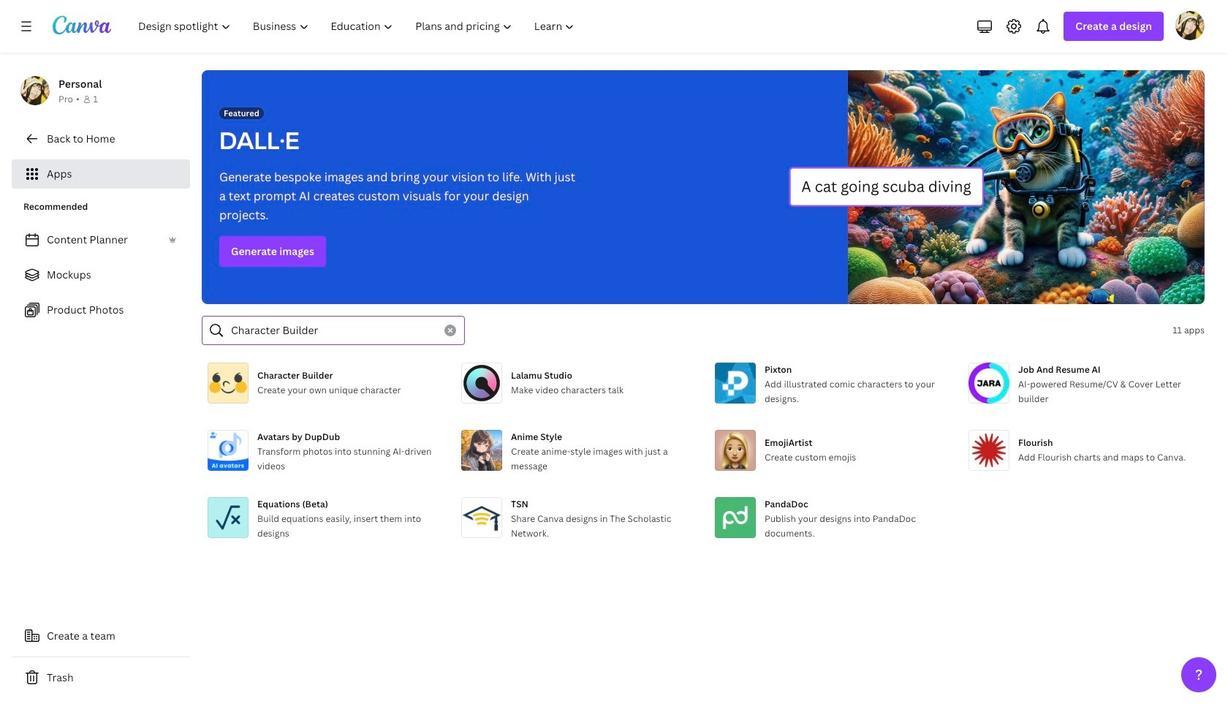 Task type: locate. For each thing, give the bounding box(es) containing it.
list
[[12, 225, 190, 325]]

an image with a cursor next to a text box containing the prompt "a cat going scuba diving" to generate an image. the generated image of a cat doing scuba diving is behind the text box. image
[[789, 70, 1205, 304]]

top level navigation element
[[129, 12, 587, 41]]

Input field to search for apps search field
[[231, 317, 436, 344]]

stephanie aranda image
[[1176, 11, 1205, 40]]



Task type: vqa. For each thing, say whether or not it's contained in the screenshot.
trial
no



